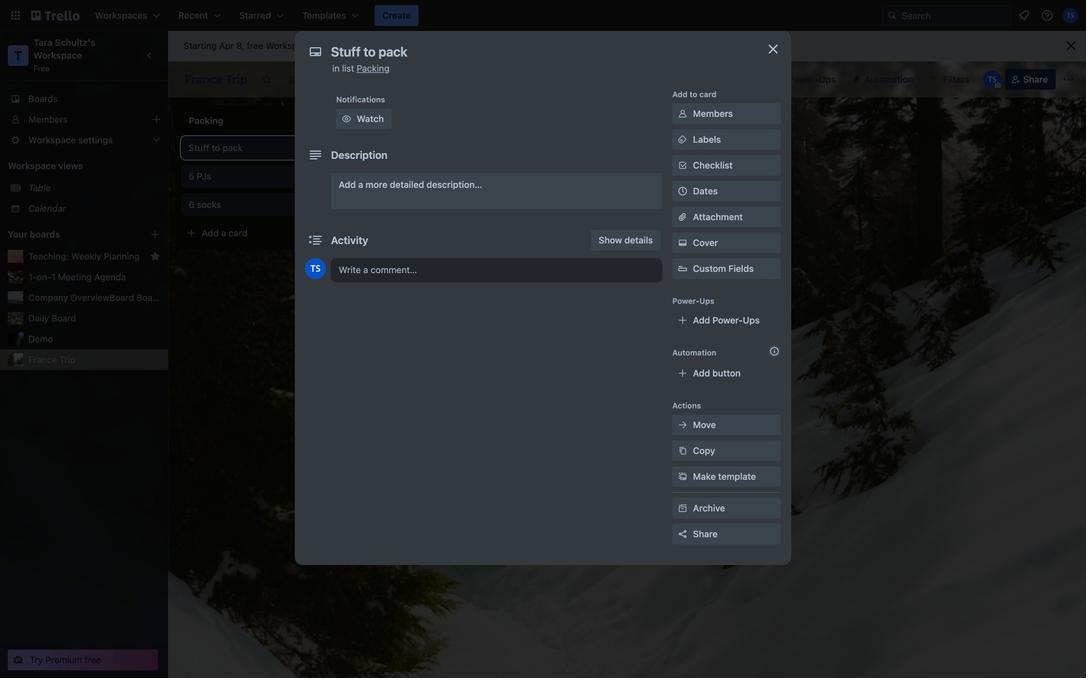 Task type: describe. For each thing, give the bounding box(es) containing it.
0 vertical spatial tara schultz (taraschultz7) image
[[983, 70, 1001, 89]]

starred icon image
[[150, 252, 160, 262]]

4 sm image from the top
[[676, 471, 689, 484]]

Board name text field
[[178, 69, 254, 90]]

private image
[[287, 74, 298, 85]]

0 notifications image
[[1016, 8, 1032, 23]]

3 sm image from the top
[[676, 445, 689, 458]]

your boards with 6 items element
[[8, 227, 131, 242]]

add board image
[[150, 230, 160, 240]]

star or unstar board image
[[262, 74, 272, 85]]

0 horizontal spatial create from template… image
[[331, 228, 341, 239]]

edit card image
[[330, 142, 340, 153]]

tara schultz (taraschultz7) image
[[1063, 8, 1079, 23]]

0 horizontal spatial tara schultz (taraschultz7) image
[[305, 259, 326, 279]]

1 sm image from the top
[[676, 237, 689, 250]]



Task type: locate. For each thing, give the bounding box(es) containing it.
open information menu image
[[1041, 9, 1054, 22]]

0 vertical spatial create from template… image
[[515, 171, 525, 182]]

close dialog image
[[766, 41, 781, 57]]

1 vertical spatial tara schultz (taraschultz7) image
[[305, 259, 326, 279]]

Search field
[[882, 5, 1011, 26]]

1 horizontal spatial create from template… image
[[515, 171, 525, 182]]

Write a comment text field
[[331, 259, 662, 282]]

sm image
[[676, 237, 689, 250], [676, 419, 689, 432], [676, 445, 689, 458], [676, 471, 689, 484]]

search image
[[887, 10, 898, 21]]

show menu image
[[1062, 73, 1075, 86]]

1 vertical spatial create from template… image
[[331, 228, 341, 239]]

2 sm image from the top
[[676, 419, 689, 432]]

tara schultz (taraschultz7) image
[[983, 70, 1001, 89], [305, 259, 326, 279]]

None text field
[[325, 40, 751, 63]]

1 horizontal spatial tara schultz (taraschultz7) image
[[983, 70, 1001, 89]]

primary element
[[0, 0, 1086, 31]]

create from template… image
[[515, 171, 525, 182], [331, 228, 341, 239]]

workspace navigation collapse icon image
[[141, 47, 159, 65]]

sm image
[[676, 107, 689, 120], [340, 113, 353, 125], [676, 133, 689, 146], [676, 502, 689, 515]]



Task type: vqa. For each thing, say whether or not it's contained in the screenshot.
the search icon
yes



